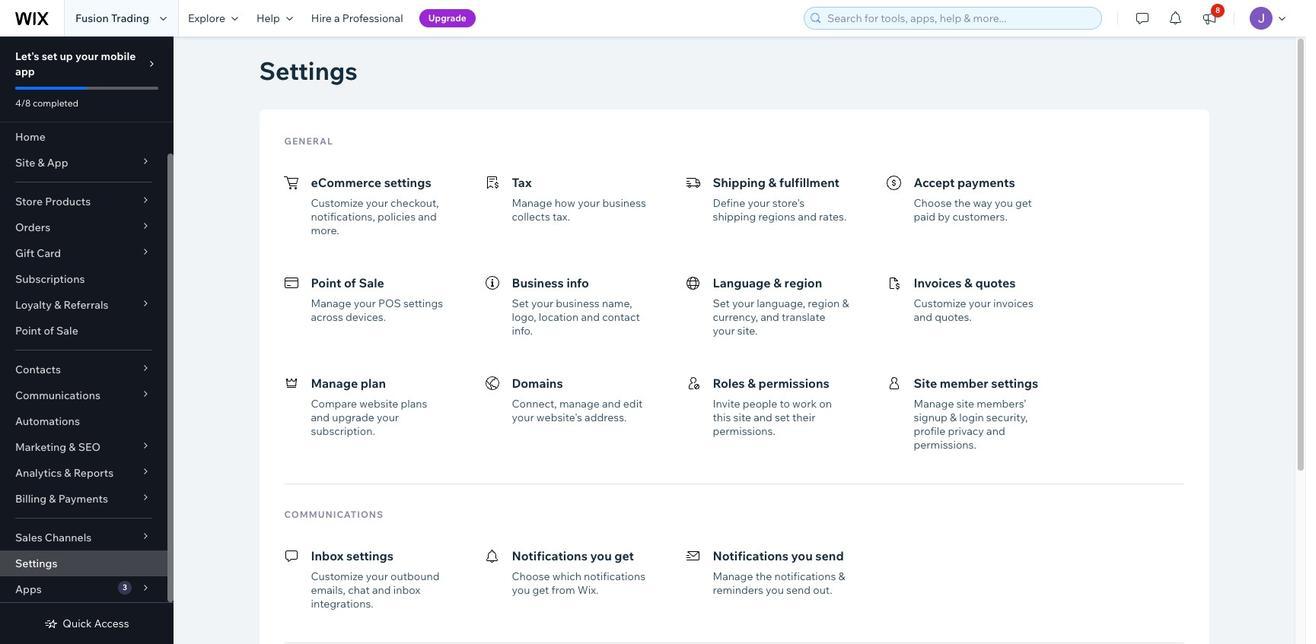 Task type: locate. For each thing, give the bounding box(es) containing it.
business for info
[[556, 297, 600, 311]]

& left login
[[950, 411, 957, 425]]

sale up pos
[[359, 276, 384, 291]]

0 horizontal spatial set
[[42, 49, 57, 63]]

quotes.
[[935, 311, 972, 324]]

set inside roles & permissions invite people to work on this site and set their permissions.
[[775, 411, 790, 425]]

the inside "notifications you send manage the notifications & reminders you send out."
[[756, 570, 772, 584]]

site inside the "site member settings manage site members' signup & login security, profile privacy and permissions."
[[914, 376, 937, 391]]

policies
[[378, 210, 416, 224]]

your left inbox
[[366, 570, 388, 584]]

your left plans
[[377, 411, 399, 425]]

and inside roles & permissions invite people to work on this site and set their permissions.
[[754, 411, 772, 425]]

& left reports
[[64, 467, 71, 480]]

manage inside "notifications you send manage the notifications & reminders you send out."
[[713, 570, 753, 584]]

app
[[47, 156, 68, 170]]

1 vertical spatial of
[[44, 324, 54, 338]]

& left seo
[[69, 441, 76, 454]]

settings right pos
[[403, 297, 443, 311]]

sale down loyalty & referrals
[[56, 324, 78, 338]]

your inside tax manage how your business collects tax.
[[578, 196, 600, 210]]

language & region set your language, region & currency, and translate your site.
[[713, 276, 849, 338]]

and left the "edit"
[[602, 397, 621, 411]]

settings inside the "site member settings manage site members' signup & login security, profile privacy and permissions."
[[991, 376, 1039, 391]]

store's
[[772, 196, 805, 210]]

1 notifications from the left
[[512, 549, 588, 564]]

site up signup
[[914, 376, 937, 391]]

notifications up reminders
[[713, 549, 789, 564]]

subscription.
[[311, 425, 375, 438]]

0 horizontal spatial site
[[15, 156, 35, 170]]

marketing & seo
[[15, 441, 101, 454]]

2 notifications from the left
[[774, 570, 836, 584]]

sale for point of sale manage your pos settings across devices.
[[359, 276, 384, 291]]

0 horizontal spatial site
[[733, 411, 751, 425]]

manage plan compare website plans and upgrade your subscription.
[[311, 376, 427, 438]]

settings inside sidebar element
[[15, 557, 57, 571]]

1 horizontal spatial of
[[344, 276, 356, 291]]

analytics & reports button
[[0, 461, 167, 486]]

point down loyalty
[[15, 324, 41, 338]]

0 vertical spatial communications
[[15, 389, 101, 403]]

and right site.
[[761, 311, 779, 324]]

home
[[15, 130, 46, 144]]

site
[[15, 156, 35, 170], [914, 376, 937, 391]]

0 horizontal spatial of
[[44, 324, 54, 338]]

& up people
[[748, 376, 756, 391]]

invoices
[[993, 297, 1034, 311]]

notifications right the which at the left bottom of the page
[[584, 570, 646, 584]]

manage for notifications you send
[[713, 570, 753, 584]]

site for &
[[15, 156, 35, 170]]

website's
[[537, 411, 582, 425]]

manage inside the "site member settings manage site members' signup & login security, profile privacy and permissions."
[[914, 397, 954, 411]]

store products
[[15, 195, 91, 209]]

products
[[45, 195, 91, 209]]

by
[[938, 210, 950, 224]]

your inside point of sale manage your pos settings across devices.
[[354, 297, 376, 311]]

& for seo
[[69, 441, 76, 454]]

inbox
[[393, 584, 420, 598]]

0 vertical spatial sale
[[359, 276, 384, 291]]

notifications for notifications you get
[[512, 549, 588, 564]]

1 horizontal spatial set
[[713, 297, 730, 311]]

up
[[60, 49, 73, 63]]

1 horizontal spatial notifications
[[774, 570, 836, 584]]

1 vertical spatial sale
[[56, 324, 78, 338]]

customize down inbox
[[311, 570, 364, 584]]

notifications for send
[[774, 570, 836, 584]]

2 horizontal spatial get
[[1016, 196, 1032, 210]]

1 horizontal spatial communications
[[284, 509, 384, 521]]

0 vertical spatial choose
[[914, 196, 952, 210]]

of up devices.
[[344, 276, 356, 291]]

communications up automations on the left of page
[[15, 389, 101, 403]]

completed
[[33, 97, 79, 109]]

business
[[603, 196, 646, 210], [556, 297, 600, 311]]

site inside the "site member settings manage site members' signup & login security, profile privacy and permissions."
[[957, 397, 974, 411]]

your inside manage plan compare website plans and upgrade your subscription.
[[377, 411, 399, 425]]

and left upgrade
[[311, 411, 330, 425]]

and left to
[[754, 411, 772, 425]]

2 notifications from the left
[[713, 549, 789, 564]]

and left the rates. at the right
[[798, 210, 817, 224]]

how
[[555, 196, 576, 210]]

site right this
[[733, 411, 751, 425]]

choose
[[914, 196, 952, 210], [512, 570, 550, 584]]

sidebar element
[[0, 37, 174, 645]]

0 horizontal spatial set
[[512, 297, 529, 311]]

reminders
[[713, 584, 763, 598]]

1 horizontal spatial settings
[[259, 56, 358, 86]]

info.
[[512, 324, 533, 338]]

& right loyalty
[[54, 298, 61, 312]]

sale inside point of sale manage your pos settings across devices.
[[359, 276, 384, 291]]

sale for point of sale
[[56, 324, 78, 338]]

and inside invoices & quotes customize your invoices and quotes.
[[914, 311, 933, 324]]

your inside inbox settings customize your outbound emails, chat and inbox integrations.
[[366, 570, 388, 584]]

1 horizontal spatial notifications
[[713, 549, 789, 564]]

signup
[[914, 411, 948, 425]]

0 horizontal spatial notifications
[[512, 549, 588, 564]]

1 horizontal spatial permissions.
[[914, 438, 977, 452]]

communications up inbox
[[284, 509, 384, 521]]

compare
[[311, 397, 357, 411]]

out.
[[813, 584, 832, 598]]

set
[[42, 49, 57, 63], [775, 411, 790, 425]]

explore
[[188, 11, 225, 25]]

your inside the business info set your business name, logo, location and contact info.
[[531, 297, 554, 311]]

business right the how on the top of the page
[[603, 196, 646, 210]]

wix.
[[578, 584, 599, 598]]

privacy
[[948, 425, 984, 438]]

paid
[[914, 210, 936, 224]]

invoices
[[914, 276, 962, 291]]

your down 'quotes'
[[969, 297, 991, 311]]

1 horizontal spatial sale
[[359, 276, 384, 291]]

member
[[940, 376, 989, 391]]

& inside 'dropdown button'
[[54, 298, 61, 312]]

permissions. inside roles & permissions invite people to work on this site and set their permissions.
[[713, 425, 776, 438]]

mobile
[[101, 49, 136, 63]]

marketing
[[15, 441, 66, 454]]

and inside "domains connect, manage and edit your website's address."
[[602, 397, 621, 411]]

region right language,
[[808, 297, 840, 311]]

send up out. at the right
[[816, 549, 844, 564]]

business inside tax manage how your business collects tax.
[[603, 196, 646, 210]]

your down language
[[732, 297, 755, 311]]

0 vertical spatial customize
[[311, 196, 364, 210]]

business inside the business info set your business name, logo, location and contact info.
[[556, 297, 600, 311]]

1 horizontal spatial site
[[957, 397, 974, 411]]

0 vertical spatial of
[[344, 276, 356, 291]]

and right login
[[987, 425, 1005, 438]]

site for member
[[914, 376, 937, 391]]

1 notifications from the left
[[584, 570, 646, 584]]

and right the chat
[[372, 584, 391, 598]]

& inside invoices & quotes customize your invoices and quotes.
[[965, 276, 973, 291]]

ecommerce settings customize your checkout, notifications, policies and more.
[[311, 175, 439, 238]]

choose left from
[[512, 570, 550, 584]]

2 set from the left
[[713, 297, 730, 311]]

0 vertical spatial site
[[15, 156, 35, 170]]

integrations.
[[311, 598, 374, 611]]

permissions. for &
[[713, 425, 776, 438]]

site inside dropdown button
[[15, 156, 35, 170]]

notifications for notifications you send
[[713, 549, 789, 564]]

your left site.
[[713, 324, 735, 338]]

& inside "notifications you send manage the notifications & reminders you send out."
[[839, 570, 845, 584]]

0 vertical spatial the
[[954, 196, 971, 210]]

permissions. down people
[[713, 425, 776, 438]]

and inside language & region set your language, region & currency, and translate your site.
[[761, 311, 779, 324]]

settings inside inbox settings customize your outbound emails, chat and inbox integrations.
[[346, 549, 394, 564]]

4/8
[[15, 97, 31, 109]]

hire a professional link
[[302, 0, 412, 37]]

0 vertical spatial set
[[42, 49, 57, 63]]

your down ecommerce
[[366, 196, 388, 210]]

point inside point of sale link
[[15, 324, 41, 338]]

0 horizontal spatial permissions.
[[713, 425, 776, 438]]

0 vertical spatial point
[[311, 276, 341, 291]]

0 horizontal spatial get
[[533, 584, 549, 598]]

plans
[[401, 397, 427, 411]]

their
[[792, 411, 816, 425]]

your inside invoices & quotes customize your invoices and quotes.
[[969, 297, 991, 311]]

site down home
[[15, 156, 35, 170]]

of for point of sale manage your pos settings across devices.
[[344, 276, 356, 291]]

1 vertical spatial region
[[808, 297, 840, 311]]

settings up checkout,
[[384, 175, 431, 190]]

and left quotes.
[[914, 311, 933, 324]]

connect,
[[512, 397, 557, 411]]

your right the how on the top of the page
[[578, 196, 600, 210]]

1 horizontal spatial send
[[816, 549, 844, 564]]

notifications inside 'notifications you get choose which notifications you get from wix.'
[[512, 549, 588, 564]]

notifications inside 'notifications you get choose which notifications you get from wix.'
[[584, 570, 646, 584]]

your inside "domains connect, manage and edit your website's address."
[[512, 411, 534, 425]]

1 vertical spatial choose
[[512, 570, 550, 584]]

of inside point of sale manage your pos settings across devices.
[[344, 276, 356, 291]]

and inside the "site member settings manage site members' signup & login security, profile privacy and permissions."
[[987, 425, 1005, 438]]

notifications inside "notifications you send manage the notifications & reminders you send out."
[[774, 570, 836, 584]]

1 set from the left
[[512, 297, 529, 311]]

and inside manage plan compare website plans and upgrade your subscription.
[[311, 411, 330, 425]]

1 horizontal spatial choose
[[914, 196, 952, 210]]

notifications right reminders
[[774, 570, 836, 584]]

0 horizontal spatial settings
[[15, 557, 57, 571]]

1 vertical spatial business
[[556, 297, 600, 311]]

1 vertical spatial settings
[[15, 557, 57, 571]]

info
[[567, 276, 589, 291]]

business down info
[[556, 297, 600, 311]]

& up language,
[[774, 276, 782, 291]]

0 vertical spatial get
[[1016, 196, 1032, 210]]

manage inside point of sale manage your pos settings across devices.
[[311, 297, 351, 311]]

define
[[713, 196, 745, 210]]

set left the up
[[42, 49, 57, 63]]

manage for point of sale
[[311, 297, 351, 311]]

0 horizontal spatial sale
[[56, 324, 78, 338]]

customize down invoices
[[914, 297, 966, 311]]

1 vertical spatial set
[[775, 411, 790, 425]]

1 vertical spatial point
[[15, 324, 41, 338]]

of down loyalty & referrals
[[44, 324, 54, 338]]

your left "website's" on the bottom of page
[[512, 411, 534, 425]]

get inside accept payments choose the way you get paid by customers.
[[1016, 196, 1032, 210]]

customize inside invoices & quotes customize your invoices and quotes.
[[914, 297, 966, 311]]

ecommerce
[[311, 175, 381, 190]]

set down language
[[713, 297, 730, 311]]

& right billing
[[49, 493, 56, 506]]

settings down sales
[[15, 557, 57, 571]]

and right policies
[[418, 210, 437, 224]]

shipping
[[713, 175, 766, 190]]

the left "way"
[[954, 196, 971, 210]]

roles
[[713, 376, 745, 391]]

and left name,
[[581, 311, 600, 324]]

0 horizontal spatial send
[[786, 584, 811, 598]]

0 vertical spatial business
[[603, 196, 646, 210]]

2 vertical spatial customize
[[311, 570, 364, 584]]

quick
[[63, 617, 92, 631]]

& for app
[[38, 156, 45, 170]]

and inside inbox settings customize your outbound emails, chat and inbox integrations.
[[372, 584, 391, 598]]

customize inside inbox settings customize your outbound emails, chat and inbox integrations.
[[311, 570, 364, 584]]

1 vertical spatial the
[[756, 570, 772, 584]]

sale inside point of sale link
[[56, 324, 78, 338]]

region up language,
[[785, 276, 822, 291]]

your down shipping
[[748, 196, 770, 210]]

site
[[957, 397, 974, 411], [733, 411, 751, 425]]

2 vertical spatial get
[[533, 584, 549, 598]]

1 vertical spatial customize
[[914, 297, 966, 311]]

let's set up your mobile app
[[15, 49, 136, 78]]

site down member
[[957, 397, 974, 411]]

tax manage how your business collects tax.
[[512, 175, 646, 224]]

1 horizontal spatial site
[[914, 376, 937, 391]]

customize for tax
[[311, 196, 364, 210]]

point
[[311, 276, 341, 291], [15, 324, 41, 338]]

communications
[[15, 389, 101, 403], [284, 509, 384, 521]]

card
[[37, 247, 61, 260]]

of for point of sale
[[44, 324, 54, 338]]

notifications up the which at the left bottom of the page
[[512, 549, 588, 564]]

0 horizontal spatial business
[[556, 297, 600, 311]]

loyalty & referrals
[[15, 298, 109, 312]]

chat
[[348, 584, 370, 598]]

& up store's
[[768, 175, 777, 190]]

& for fulfillment
[[768, 175, 777, 190]]

business
[[512, 276, 564, 291]]

0 horizontal spatial choose
[[512, 570, 550, 584]]

permissions. inside the "site member settings manage site members' signup & login security, profile privacy and permissions."
[[914, 438, 977, 452]]

sales
[[15, 531, 42, 545]]

gift
[[15, 247, 34, 260]]

choose down accept
[[914, 196, 952, 210]]

customize down ecommerce
[[311, 196, 364, 210]]

0 horizontal spatial notifications
[[584, 570, 646, 584]]

& left 'quotes'
[[965, 276, 973, 291]]

notifications inside "notifications you send manage the notifications & reminders you send out."
[[713, 549, 789, 564]]

& right out. at the right
[[839, 570, 845, 584]]

your left pos
[[354, 297, 376, 311]]

permissions. down signup
[[914, 438, 977, 452]]

checkout,
[[391, 196, 439, 210]]

manage
[[512, 196, 552, 210], [311, 297, 351, 311], [311, 376, 358, 391], [914, 397, 954, 411], [713, 570, 753, 584]]

& inside roles & permissions invite people to work on this site and set their permissions.
[[748, 376, 756, 391]]

get
[[1016, 196, 1032, 210], [615, 549, 634, 564], [533, 584, 549, 598]]

settings down hire
[[259, 56, 358, 86]]

& left app
[[38, 156, 45, 170]]

1 horizontal spatial get
[[615, 549, 634, 564]]

quotes
[[975, 276, 1016, 291]]

communications button
[[0, 383, 167, 409]]

1 horizontal spatial business
[[603, 196, 646, 210]]

1 horizontal spatial set
[[775, 411, 790, 425]]

from
[[552, 584, 575, 598]]

point inside point of sale manage your pos settings across devices.
[[311, 276, 341, 291]]

1 horizontal spatial the
[[954, 196, 971, 210]]

set left their
[[775, 411, 790, 425]]

send left out. at the right
[[786, 584, 811, 598]]

contacts button
[[0, 357, 167, 383]]

set
[[512, 297, 529, 311], [713, 297, 730, 311]]

1 vertical spatial site
[[914, 376, 937, 391]]

& inside shipping & fulfillment define your store's shipping regions and rates.
[[768, 175, 777, 190]]

3
[[123, 583, 127, 593]]

outbound
[[391, 570, 440, 584]]

billing & payments
[[15, 493, 108, 506]]

reports
[[74, 467, 114, 480]]

your right the up
[[75, 49, 98, 63]]

settings up members'
[[991, 376, 1039, 391]]

0 horizontal spatial communications
[[15, 389, 101, 403]]

plan
[[361, 376, 386, 391]]

of inside sidebar element
[[44, 324, 54, 338]]

0 horizontal spatial the
[[756, 570, 772, 584]]

marketing & seo button
[[0, 435, 167, 461]]

settings up the chat
[[346, 549, 394, 564]]

customize inside ecommerce settings customize your checkout, notifications, policies and more.
[[311, 196, 364, 210]]

site & app button
[[0, 150, 167, 176]]

your down business
[[531, 297, 554, 311]]

the left out. at the right
[[756, 570, 772, 584]]

point of sale
[[15, 324, 78, 338]]

0 horizontal spatial point
[[15, 324, 41, 338]]

sale
[[359, 276, 384, 291], [56, 324, 78, 338]]

1 horizontal spatial point
[[311, 276, 341, 291]]

point up across
[[311, 276, 341, 291]]

you inside accept payments choose the way you get paid by customers.
[[995, 196, 1013, 210]]

set down business
[[512, 297, 529, 311]]



Task type: describe. For each thing, give the bounding box(es) containing it.
across
[[311, 311, 343, 324]]

fusion
[[75, 11, 109, 25]]

settings inside point of sale manage your pos settings across devices.
[[403, 297, 443, 311]]

collects
[[512, 210, 550, 224]]

1 vertical spatial communications
[[284, 509, 384, 521]]

shipping & fulfillment define your store's shipping regions and rates.
[[713, 175, 847, 224]]

hire a professional
[[311, 11, 403, 25]]

0 vertical spatial send
[[816, 549, 844, 564]]

let's
[[15, 49, 39, 63]]

quick access
[[63, 617, 129, 631]]

4/8 completed
[[15, 97, 79, 109]]

choose inside accept payments choose the way you get paid by customers.
[[914, 196, 952, 210]]

access
[[94, 617, 129, 631]]

& for referrals
[[54, 298, 61, 312]]

point of sale manage your pos settings across devices.
[[311, 276, 443, 324]]

invoices & quotes customize your invoices and quotes.
[[914, 276, 1034, 324]]

to
[[780, 397, 790, 411]]

site.
[[737, 324, 758, 338]]

payments
[[958, 175, 1015, 190]]

loyalty & referrals button
[[0, 292, 167, 318]]

way
[[973, 196, 993, 210]]

payments
[[58, 493, 108, 506]]

permissions
[[759, 376, 830, 391]]

trading
[[111, 11, 149, 25]]

point of sale link
[[0, 318, 167, 344]]

your inside ecommerce settings customize your checkout, notifications, policies and more.
[[366, 196, 388, 210]]

permissions. for member
[[914, 438, 977, 452]]

domains connect, manage and edit your website's address.
[[512, 376, 643, 425]]

customize for notifications you get
[[311, 570, 364, 584]]

upgrade
[[332, 411, 374, 425]]

upgrade
[[428, 12, 467, 24]]

notifications for get
[[584, 570, 646, 584]]

site inside roles & permissions invite people to work on this site and set their permissions.
[[733, 411, 751, 425]]

general
[[284, 136, 333, 147]]

the inside accept payments choose the way you get paid by customers.
[[954, 196, 971, 210]]

inbox settings customize your outbound emails, chat and inbox integrations.
[[311, 549, 440, 611]]

& right translate
[[842, 297, 849, 311]]

accept payments choose the way you get paid by customers.
[[914, 175, 1032, 224]]

Search for tools, apps, help & more... field
[[823, 8, 1097, 29]]

manage inside manage plan compare website plans and upgrade your subscription.
[[311, 376, 358, 391]]

subscriptions
[[15, 273, 85, 286]]

location
[[539, 311, 579, 324]]

and inside shipping & fulfillment define your store's shipping regions and rates.
[[798, 210, 817, 224]]

tax
[[512, 175, 532, 190]]

automations link
[[0, 409, 167, 435]]

professional
[[342, 11, 403, 25]]

1 vertical spatial get
[[615, 549, 634, 564]]

seo
[[78, 441, 101, 454]]

set inside the business info set your business name, logo, location and contact info.
[[512, 297, 529, 311]]

0 vertical spatial region
[[785, 276, 822, 291]]

1 vertical spatial send
[[786, 584, 811, 598]]

regions
[[758, 210, 796, 224]]

manage inside tax manage how your business collects tax.
[[512, 196, 552, 210]]

sales channels
[[15, 531, 92, 545]]

sales channels button
[[0, 525, 167, 551]]

loyalty
[[15, 298, 52, 312]]

orders button
[[0, 215, 167, 241]]

communications-section element
[[273, 524, 1196, 625]]

set inside language & region set your language, region & currency, and translate your site.
[[713, 297, 730, 311]]

billing
[[15, 493, 47, 506]]

point for point of sale manage your pos settings across devices.
[[311, 276, 341, 291]]

people
[[743, 397, 778, 411]]

& inside the "site member settings manage site members' signup & login security, profile privacy and permissions."
[[950, 411, 957, 425]]

this
[[713, 411, 731, 425]]

0 vertical spatial settings
[[259, 56, 358, 86]]

business info set your business name, logo, location and contact info.
[[512, 276, 640, 338]]

& for region
[[774, 276, 782, 291]]

& for permissions
[[748, 376, 756, 391]]

fusion trading
[[75, 11, 149, 25]]

on
[[819, 397, 832, 411]]

settings link
[[0, 551, 167, 577]]

settings inside ecommerce settings customize your checkout, notifications, policies and more.
[[384, 175, 431, 190]]

tax.
[[553, 210, 570, 224]]

which
[[552, 570, 582, 584]]

manage
[[559, 397, 600, 411]]

customers.
[[953, 210, 1008, 224]]

analytics & reports
[[15, 467, 114, 480]]

business for manage
[[603, 196, 646, 210]]

shipping
[[713, 210, 756, 224]]

channels
[[45, 531, 92, 545]]

and inside ecommerce settings customize your checkout, notifications, policies and more.
[[418, 210, 437, 224]]

your inside shipping & fulfillment define your store's shipping regions and rates.
[[748, 196, 770, 210]]

accept
[[914, 175, 955, 190]]

rates.
[[819, 210, 847, 224]]

profile
[[914, 425, 946, 438]]

notifications you get choose which notifications you get from wix.
[[512, 549, 646, 598]]

& for quotes
[[965, 276, 973, 291]]

& for reports
[[64, 467, 71, 480]]

and inside the business info set your business name, logo, location and contact info.
[[581, 311, 600, 324]]

currency,
[[713, 311, 758, 324]]

security,
[[986, 411, 1028, 425]]

notifications you send manage the notifications & reminders you send out.
[[713, 549, 845, 598]]

your inside let's set up your mobile app
[[75, 49, 98, 63]]

members'
[[977, 397, 1027, 411]]

communications inside "dropdown button"
[[15, 389, 101, 403]]

general-section element
[[273, 151, 1196, 466]]

orders
[[15, 221, 50, 234]]

choose inside 'notifications you get choose which notifications you get from wix.'
[[512, 570, 550, 584]]

& for payments
[[49, 493, 56, 506]]

gift card button
[[0, 241, 167, 266]]

set inside let's set up your mobile app
[[42, 49, 57, 63]]

devices.
[[346, 311, 386, 324]]

address.
[[585, 411, 627, 425]]

help
[[257, 11, 280, 25]]

fulfillment
[[779, 175, 840, 190]]

pos
[[378, 297, 401, 311]]

8
[[1216, 5, 1220, 15]]

automations
[[15, 415, 80, 429]]

point for point of sale
[[15, 324, 41, 338]]

manage for site member settings
[[914, 397, 954, 411]]



Task type: vqa. For each thing, say whether or not it's contained in the screenshot.
Reports
yes



